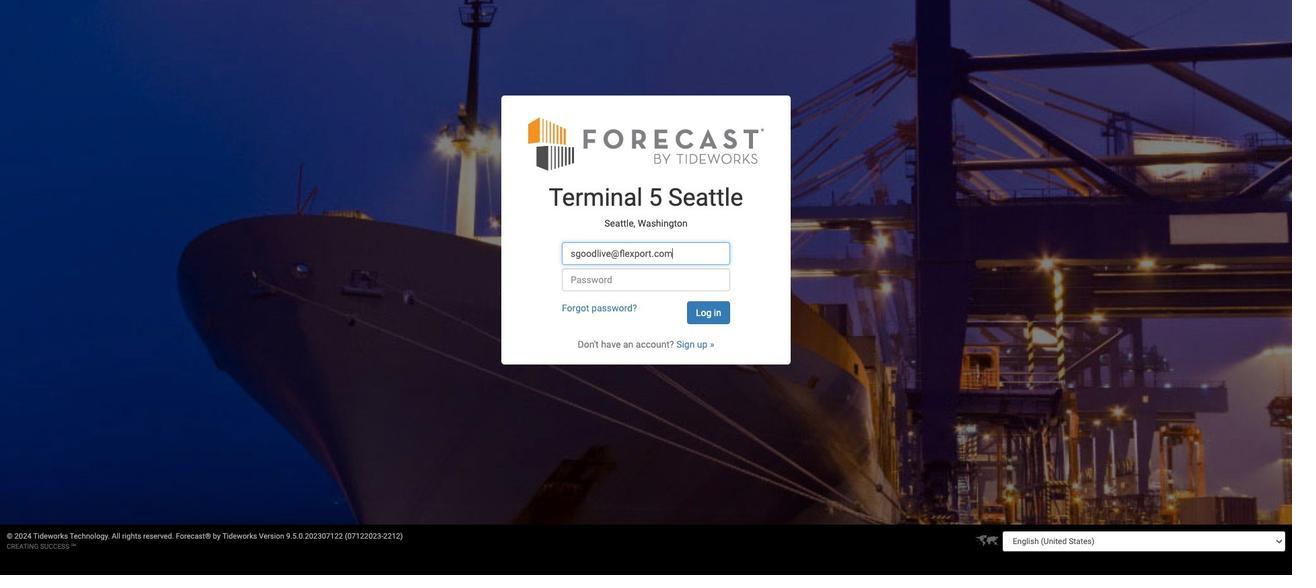 Task type: describe. For each thing, give the bounding box(es) containing it.
Email or username text field
[[562, 242, 730, 265]]



Task type: locate. For each thing, give the bounding box(es) containing it.
forecast® by tideworks image
[[528, 116, 764, 172]]

Password password field
[[562, 269, 730, 291]]



Task type: vqa. For each thing, say whether or not it's contained in the screenshot.
EMAIL OR USERNAME text box
yes



